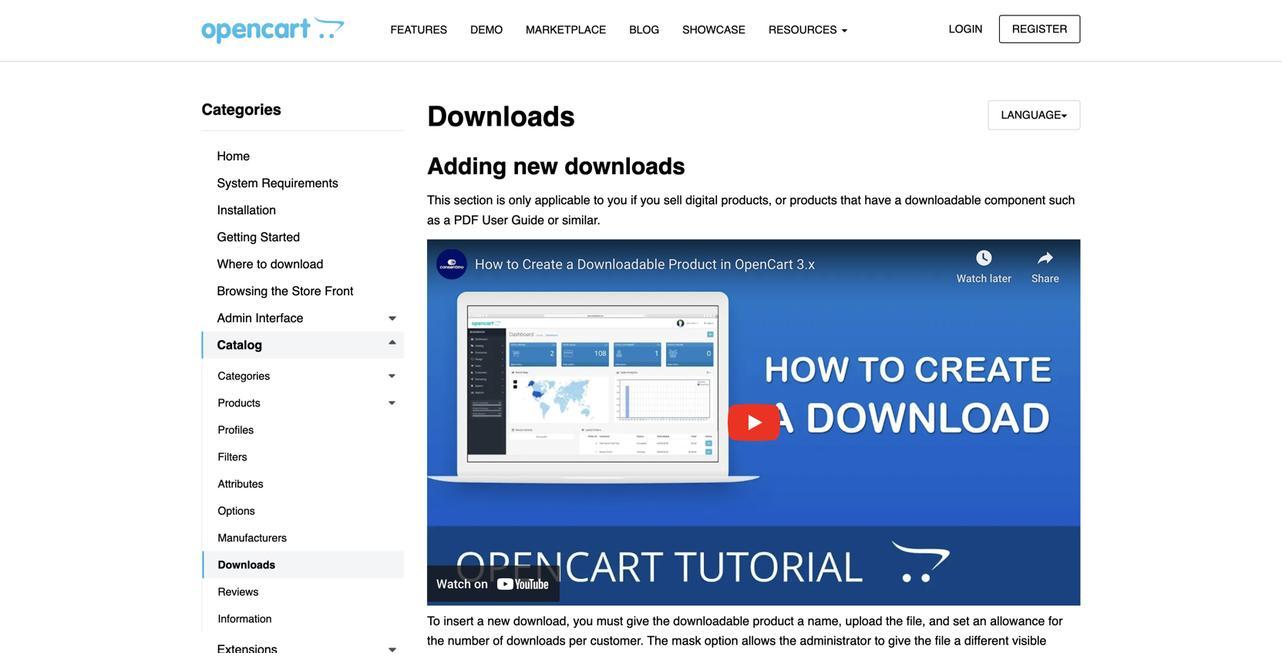 Task type: locate. For each thing, give the bounding box(es) containing it.
downloadable right have
[[906, 193, 982, 207]]

1 vertical spatial to
[[257, 257, 267, 271]]

to up similar.
[[594, 193, 604, 207]]

or down applicable
[[548, 213, 559, 227]]

where
[[217, 257, 254, 271]]

0 horizontal spatial to
[[257, 257, 267, 271]]

such
[[1050, 193, 1076, 207]]

1 horizontal spatial downloadable
[[906, 193, 982, 207]]

categories link
[[202, 363, 404, 390]]

downloads down the download,
[[507, 634, 566, 648]]

0 vertical spatial categories
[[202, 101, 281, 118]]

started
[[260, 230, 300, 244]]

0 horizontal spatial you
[[573, 614, 593, 628]]

new up the only
[[513, 153, 558, 180]]

have
[[865, 193, 892, 207]]

you
[[608, 193, 628, 207], [641, 193, 661, 207], [573, 614, 593, 628]]

give up the
[[627, 614, 650, 628]]

downloads
[[427, 101, 575, 133], [218, 559, 276, 571]]

or left products
[[776, 193, 787, 207]]

admin interface link
[[202, 305, 404, 332]]

attributes link
[[202, 471, 404, 498]]

1 horizontal spatial to
[[594, 193, 604, 207]]

1 horizontal spatial downloads
[[427, 101, 575, 133]]

the up the
[[653, 614, 670, 628]]

mask
[[672, 634, 702, 648]]

language
[[1002, 109, 1062, 121]]

0 horizontal spatial give
[[627, 614, 650, 628]]

showcase
[[683, 24, 746, 36]]

insert
[[444, 614, 474, 628]]

0 vertical spatial to
[[594, 193, 604, 207]]

download,
[[514, 614, 570, 628]]

downloads down manufacturers
[[218, 559, 276, 571]]

0 vertical spatial downloads
[[427, 101, 575, 133]]

you right if
[[641, 193, 661, 207]]

blog
[[630, 24, 660, 36]]

categories up products
[[218, 370, 270, 382]]

where to download
[[217, 257, 323, 271]]

must
[[597, 614, 624, 628]]

0 horizontal spatial downloadable
[[674, 614, 750, 628]]

browsing the store front link
[[202, 278, 404, 305]]

1 horizontal spatial give
[[889, 634, 911, 648]]

downloads up adding
[[427, 101, 575, 133]]

2 horizontal spatial you
[[641, 193, 661, 207]]

browsing the store front
[[217, 284, 354, 298]]

or
[[776, 193, 787, 207], [548, 213, 559, 227]]

1 vertical spatial downloadable
[[674, 614, 750, 628]]

1 vertical spatial categories
[[218, 370, 270, 382]]

categories up home
[[202, 101, 281, 118]]

1 vertical spatial new
[[488, 614, 510, 628]]

1 vertical spatial downloads
[[507, 634, 566, 648]]

the
[[647, 634, 669, 648]]

you left if
[[608, 193, 628, 207]]

0 horizontal spatial downloads
[[218, 559, 276, 571]]

downloadable up option
[[674, 614, 750, 628]]

1 horizontal spatial new
[[513, 153, 558, 180]]

adding
[[427, 153, 507, 180]]

the
[[271, 284, 289, 298], [653, 614, 670, 628], [886, 614, 904, 628], [427, 634, 445, 648], [780, 634, 797, 648], [915, 634, 932, 648]]

give down 'file,'
[[889, 634, 911, 648]]

user
[[482, 213, 508, 227]]

downloadable inside this section is only applicable to you if you sell digital products, or products that have a downloadable component such as a pdf user guide or similar.
[[906, 193, 982, 207]]

new up of
[[488, 614, 510, 628]]

to inside this section is only applicable to you if you sell digital products, or products that have a downloadable component such as a pdf user guide or similar.
[[594, 193, 604, 207]]

download
[[271, 257, 323, 271]]

downloads
[[565, 153, 686, 180], [507, 634, 566, 648]]

installation link
[[202, 197, 404, 224]]

marketplace link
[[515, 16, 618, 43]]

downloads up if
[[565, 153, 686, 180]]

2 vertical spatial to
[[875, 634, 885, 648]]

products
[[218, 397, 261, 409]]

a
[[895, 193, 902, 207], [444, 213, 451, 227], [477, 614, 484, 628], [798, 614, 805, 628], [955, 634, 962, 648]]

requirements
[[262, 176, 339, 190]]

blog link
[[618, 16, 671, 43]]

allows
[[742, 634, 776, 648]]

getting started link
[[202, 224, 404, 251]]

home link
[[202, 143, 404, 170]]

file
[[936, 634, 951, 648]]

options link
[[202, 498, 404, 525]]

getting started
[[217, 230, 300, 244]]

administrator
[[800, 634, 872, 648]]

applicable
[[535, 193, 591, 207]]

front
[[325, 284, 354, 298]]

that
[[841, 193, 862, 207]]

0 vertical spatial downloadable
[[906, 193, 982, 207]]

0 vertical spatial or
[[776, 193, 787, 207]]

a right insert
[[477, 614, 484, 628]]

catalog link
[[202, 332, 404, 359]]

give
[[627, 614, 650, 628], [889, 634, 911, 648]]

2 horizontal spatial to
[[875, 634, 885, 648]]

and
[[930, 614, 950, 628]]

0 horizontal spatial new
[[488, 614, 510, 628]]

0 horizontal spatial or
[[548, 213, 559, 227]]

0 vertical spatial new
[[513, 153, 558, 180]]

information
[[218, 613, 272, 625]]

features
[[391, 24, 448, 36]]

to down upload
[[875, 634, 885, 648]]

language button
[[989, 100, 1081, 130]]

1 horizontal spatial or
[[776, 193, 787, 207]]

login
[[950, 23, 983, 35]]

to right where
[[257, 257, 267, 271]]

you up per at left
[[573, 614, 593, 628]]

reviews link
[[202, 579, 404, 606]]

information link
[[202, 606, 404, 633]]

1 vertical spatial downloads
[[218, 559, 276, 571]]

to inside to insert a new download, you must give the downloadable product a name, upload the file, and set an allowance for the number of downloads per customer. the mask option allows the administrator to give the file a different visibl
[[875, 634, 885, 648]]

1 vertical spatial give
[[889, 634, 911, 648]]



Task type: vqa. For each thing, say whether or not it's contained in the screenshot.
Register
yes



Task type: describe. For each thing, give the bounding box(es) containing it.
the left the file
[[915, 634, 932, 648]]

new inside to insert a new download, you must give the downloadable product a name, upload the file, and set an allowance for the number of downloads per customer. the mask option allows the administrator to give the file a different visibl
[[488, 614, 510, 628]]

sell
[[664, 193, 683, 207]]

section
[[454, 193, 493, 207]]

opencart - open source shopping cart solution image
[[202, 16, 344, 44]]

downloads link
[[202, 552, 404, 579]]

manufacturers link
[[202, 525, 404, 552]]

profiles link
[[202, 417, 404, 444]]

catalog
[[217, 338, 262, 352]]

component
[[985, 193, 1046, 207]]

demo link
[[459, 16, 515, 43]]

resources link
[[758, 16, 860, 43]]

downloadable inside to insert a new download, you must give the downloadable product a name, upload the file, and set an allowance for the number of downloads per customer. the mask option allows the administrator to give the file a different visibl
[[674, 614, 750, 628]]

an
[[974, 614, 987, 628]]

as
[[427, 213, 440, 227]]

to
[[427, 614, 440, 628]]

per
[[569, 634, 587, 648]]

admin interface
[[217, 311, 304, 325]]

a right the as
[[444, 213, 451, 227]]

different
[[965, 634, 1009, 648]]

manufacturers
[[218, 532, 287, 544]]

you inside to insert a new download, you must give the downloadable product a name, upload the file, and set an allowance for the number of downloads per customer. the mask option allows the administrator to give the file a different visibl
[[573, 614, 593, 628]]

reviews
[[218, 586, 259, 598]]

product
[[753, 614, 794, 628]]

set
[[954, 614, 970, 628]]

to insert a new download, you must give the downloadable product a name, upload the file, and set an allowance for the number of downloads per customer. the mask option allows the administrator to give the file a different visibl
[[427, 614, 1063, 653]]

similar.
[[562, 213, 601, 227]]

customer.
[[591, 634, 644, 648]]

only
[[509, 193, 532, 207]]

getting
[[217, 230, 257, 244]]

system
[[217, 176, 258, 190]]

attributes
[[218, 478, 264, 490]]

options
[[218, 505, 255, 517]]

pdf
[[454, 213, 479, 227]]

1 vertical spatial or
[[548, 213, 559, 227]]

number
[[448, 634, 490, 648]]

the down product
[[780, 634, 797, 648]]

resources
[[769, 24, 840, 36]]

0 vertical spatial downloads
[[565, 153, 686, 180]]

option
[[705, 634, 739, 648]]

admin
[[217, 311, 252, 325]]

downloads inside to insert a new download, you must give the downloadable product a name, upload the file, and set an allowance for the number of downloads per customer. the mask option allows the administrator to give the file a different visibl
[[507, 634, 566, 648]]

adding new downloads
[[427, 153, 686, 180]]

products,
[[722, 193, 772, 207]]

browsing
[[217, 284, 268, 298]]

a right the file
[[955, 634, 962, 648]]

system requirements link
[[202, 170, 404, 197]]

profiles
[[218, 424, 254, 436]]

marketplace
[[526, 24, 607, 36]]

filters
[[218, 451, 247, 463]]

demo
[[471, 24, 503, 36]]

system requirements
[[217, 176, 339, 190]]

0 vertical spatial give
[[627, 614, 650, 628]]

store
[[292, 284, 321, 298]]

file,
[[907, 614, 926, 628]]

if
[[631, 193, 637, 207]]

guide
[[512, 213, 545, 227]]

allowance
[[991, 614, 1046, 628]]

name,
[[808, 614, 842, 628]]

of
[[493, 634, 504, 648]]

is
[[497, 193, 506, 207]]

products
[[790, 193, 838, 207]]

the down 'to' at bottom
[[427, 634, 445, 648]]

where to download link
[[202, 251, 404, 278]]

register
[[1013, 23, 1068, 35]]

the left store
[[271, 284, 289, 298]]

interface
[[256, 311, 304, 325]]

register link
[[1000, 15, 1081, 43]]

a left name,
[[798, 614, 805, 628]]

the left 'file,'
[[886, 614, 904, 628]]

products link
[[202, 390, 404, 417]]

filters link
[[202, 444, 404, 471]]

login link
[[936, 15, 996, 43]]

showcase link
[[671, 16, 758, 43]]

a right have
[[895, 193, 902, 207]]

1 horizontal spatial you
[[608, 193, 628, 207]]

features link
[[379, 16, 459, 43]]

home
[[217, 149, 250, 163]]

this section is only applicable to you if you sell digital products, or products that have a downloadable component such as a pdf user guide or similar.
[[427, 193, 1076, 227]]

for
[[1049, 614, 1063, 628]]



